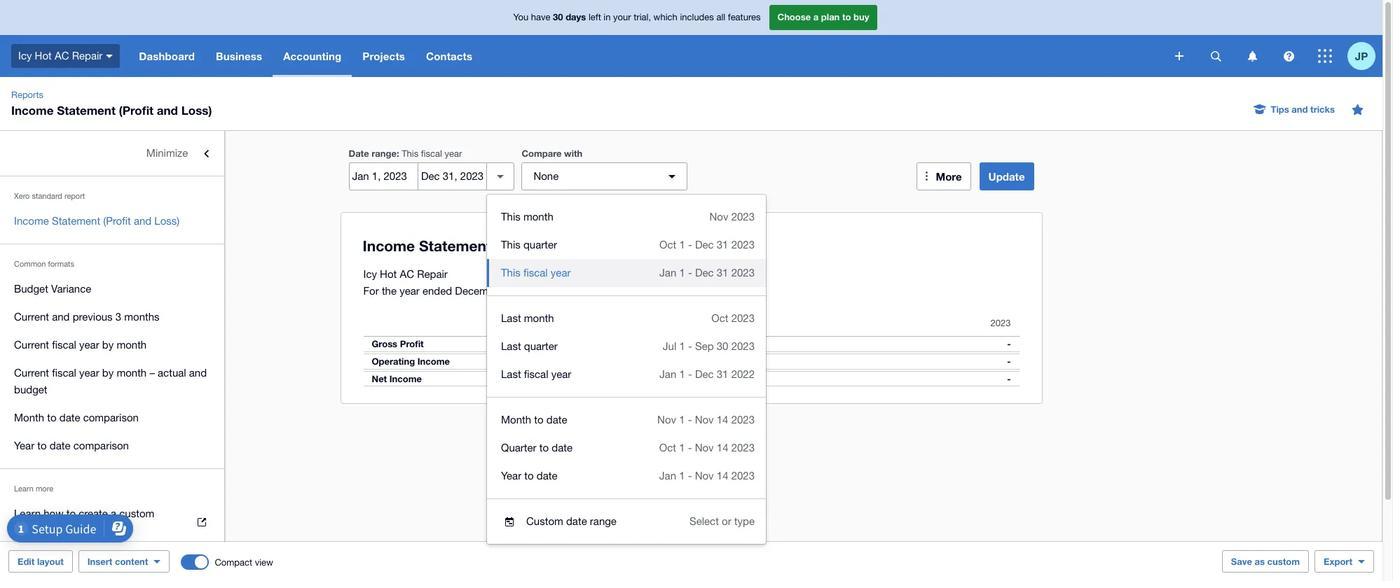 Task type: locate. For each thing, give the bounding box(es) containing it.
1 vertical spatial repair
[[417, 268, 448, 280]]

year up select end date field
[[445, 149, 462, 159]]

- for nov 1 - nov 14 2023
[[688, 414, 692, 426]]

to up the year to date comparison
[[47, 412, 56, 424]]

last for last month
[[501, 313, 521, 325]]

2 dec from the top
[[695, 267, 714, 279]]

this down 'this month'
[[501, 239, 521, 251]]

year down the this quarter
[[551, 267, 571, 279]]

year inside current fiscal year by month – actual and budget
[[79, 367, 99, 379]]

1 up oct 1 - nov 14 2023
[[679, 414, 685, 426]]

custom inside "learn how to create a custom report"
[[119, 508, 154, 520]]

hot up the
[[380, 268, 397, 280]]

30 right have
[[553, 11, 563, 23]]

income inside reports income statement (profit and loss)
[[11, 103, 54, 118]]

statement inside reports income statement (profit and loss)
[[57, 103, 116, 118]]

dec up jan 1 - dec 31 2023
[[695, 239, 714, 251]]

2 31 from the top
[[717, 267, 729, 279]]

by inside current fiscal year by month – actual and budget
[[102, 367, 114, 379]]

30
[[553, 11, 563, 23], [717, 341, 729, 353]]

0 vertical spatial jan
[[660, 267, 677, 279]]

0 horizontal spatial icy
[[18, 50, 32, 62]]

:
[[397, 148, 399, 159]]

year for year to date
[[501, 470, 522, 482]]

group containing this month
[[487, 195, 766, 545]]

repair inside icy hot ac repair for the year ended december 31, 2023
[[417, 268, 448, 280]]

2 vertical spatial jan
[[659, 470, 676, 482]]

year down current and previous 3 months
[[79, 339, 99, 351]]

1 horizontal spatial repair
[[417, 268, 448, 280]]

buy
[[854, 11, 870, 23]]

0 horizontal spatial month
[[14, 412, 44, 424]]

3 14 from the top
[[717, 470, 729, 482]]

a right create
[[111, 508, 116, 520]]

this month
[[501, 211, 554, 223]]

1 for oct 1 - nov 14 2023
[[679, 442, 685, 454]]

1 horizontal spatial ac
[[400, 268, 414, 280]]

jan for jan 1 - dec 31 2022
[[660, 369, 677, 381]]

ac for icy hot ac repair
[[55, 50, 69, 62]]

year for year to date comparison
[[14, 440, 34, 452]]

jul 1 - sep 30 2023
[[663, 341, 755, 353]]

2 1 from the top
[[680, 267, 685, 279]]

learn how to create a custom report link
[[0, 500, 224, 545]]

1 horizontal spatial icy
[[363, 268, 377, 280]]

1 vertical spatial comparison
[[73, 440, 129, 452]]

this
[[402, 149, 419, 159], [501, 211, 521, 223], [501, 239, 521, 251], [501, 267, 521, 279]]

month inside group
[[501, 414, 531, 426]]

31
[[717, 239, 729, 251], [717, 267, 729, 279], [717, 369, 729, 381]]

jan for jan 1 - nov 14 2023
[[659, 470, 676, 482]]

1 horizontal spatial month
[[501, 414, 531, 426]]

contacts
[[426, 50, 473, 62]]

by for current fiscal year by month – actual and budget
[[102, 367, 114, 379]]

3 current from the top
[[14, 367, 49, 379]]

0 vertical spatial loss)
[[181, 103, 212, 118]]

2 learn from the top
[[14, 508, 41, 520]]

1 vertical spatial hot
[[380, 268, 397, 280]]

range right custom
[[590, 516, 617, 528]]

by down current fiscal year by month link
[[102, 367, 114, 379]]

report output element
[[363, 311, 1020, 387]]

2023
[[732, 211, 755, 223], [732, 239, 755, 251], [732, 267, 755, 279], [524, 285, 548, 297], [732, 313, 755, 325], [991, 318, 1011, 329], [732, 341, 755, 353], [732, 414, 755, 426], [732, 442, 755, 454], [732, 470, 755, 482]]

2 vertical spatial 14
[[717, 470, 729, 482]]

which
[[654, 12, 678, 23]]

year down quarter
[[501, 470, 522, 482]]

ac up profit
[[400, 268, 414, 280]]

list box
[[487, 195, 766, 545]]

1 up jan 1 - dec 31 2023
[[680, 239, 685, 251]]

navigation
[[128, 35, 1166, 77]]

last down 'last quarter' on the left bottom of the page
[[501, 369, 521, 381]]

repair inside popup button
[[72, 50, 103, 62]]

common formats
[[14, 260, 74, 268]]

current
[[14, 311, 49, 323], [14, 339, 49, 351], [14, 367, 49, 379]]

range inside group
[[590, 516, 617, 528]]

14 down oct 1 - nov 14 2023
[[717, 470, 729, 482]]

0 vertical spatial icy
[[18, 50, 32, 62]]

2 vertical spatial dec
[[695, 369, 714, 381]]

0 vertical spatial report
[[64, 192, 85, 200]]

2 vertical spatial current
[[14, 367, 49, 379]]

and inside reports income statement (profit and loss)
[[157, 103, 178, 118]]

2 vertical spatial last
[[501, 369, 521, 381]]

last for last quarter
[[501, 341, 521, 353]]

to right how
[[66, 508, 76, 520]]

income down reports link
[[11, 103, 54, 118]]

year down current fiscal year by month
[[79, 367, 99, 379]]

1 down jul 1 - sep 30 2023
[[680, 369, 685, 381]]

1 14 from the top
[[717, 414, 729, 426]]

edit
[[18, 557, 35, 568]]

report right standard
[[64, 192, 85, 200]]

this up the this quarter
[[501, 211, 521, 223]]

month up the this quarter
[[524, 211, 554, 223]]

0 vertical spatial repair
[[72, 50, 103, 62]]

1 vertical spatial custom
[[1268, 557, 1300, 568]]

5 1 from the top
[[679, 414, 685, 426]]

(profit down the minimize button
[[103, 215, 131, 227]]

0 vertical spatial a
[[814, 11, 819, 23]]

to up the quarter to date
[[534, 414, 544, 426]]

month
[[524, 211, 554, 223], [524, 313, 554, 325], [117, 339, 147, 351], [117, 367, 147, 379]]

0 vertical spatial oct
[[660, 239, 677, 251]]

banner
[[0, 0, 1383, 77]]

income
[[11, 103, 54, 118], [14, 215, 49, 227], [418, 356, 450, 367], [390, 374, 422, 385]]

31 down the oct 1 - dec 31 2023
[[717, 267, 729, 279]]

list of convenience dates image
[[487, 163, 515, 191]]

0 vertical spatial current
[[14, 311, 49, 323]]

0 vertical spatial comparison
[[83, 412, 139, 424]]

dashboard
[[139, 50, 195, 62]]

31 for jan 1 - dec 31 2023
[[717, 267, 729, 279]]

fiscal up select end date field
[[421, 149, 442, 159]]

1 vertical spatial 31
[[717, 267, 729, 279]]

icy up for
[[363, 268, 377, 280]]

quarter up the 'last fiscal year'
[[524, 341, 558, 353]]

7 1 from the top
[[679, 470, 685, 482]]

or
[[722, 516, 732, 528]]

comparison
[[83, 412, 139, 424], [73, 440, 129, 452]]

fiscal down current and previous 3 months
[[52, 339, 76, 351]]

to for year to date comparison
[[37, 440, 47, 452]]

0 vertical spatial hot
[[35, 50, 52, 62]]

last down 31,
[[501, 313, 521, 325]]

1 vertical spatial range
[[590, 516, 617, 528]]

6 1 from the top
[[679, 442, 685, 454]]

last quarter
[[501, 341, 558, 353]]

1 vertical spatial 14
[[717, 442, 729, 454]]

custom right create
[[119, 508, 154, 520]]

hot inside popup button
[[35, 50, 52, 62]]

fiscal for current fiscal year by month
[[52, 339, 76, 351]]

ac inside popup button
[[55, 50, 69, 62]]

reports link
[[6, 88, 49, 102]]

date up the quarter to date
[[547, 414, 567, 426]]

income down profit
[[418, 356, 450, 367]]

icy up the reports
[[18, 50, 32, 62]]

1 vertical spatial icy
[[363, 268, 377, 280]]

1 vertical spatial loss)
[[154, 215, 180, 227]]

learn
[[14, 485, 34, 493], [14, 508, 41, 520]]

jan 1 - dec 31 2023
[[660, 267, 755, 279]]

fiscal down the this quarter
[[524, 267, 548, 279]]

0 vertical spatial quarter
[[524, 239, 557, 251]]

to right quarter
[[540, 442, 549, 454]]

- for jul 1 - sep 30 2023
[[688, 341, 692, 353]]

ac up reports income statement (profit and loss)
[[55, 50, 69, 62]]

nov for oct
[[695, 442, 714, 454]]

with
[[564, 148, 583, 159]]

statement
[[57, 103, 116, 118], [52, 215, 100, 227]]

31 left 2022
[[717, 369, 729, 381]]

icy for icy hot ac repair
[[18, 50, 32, 62]]

1 last from the top
[[501, 313, 521, 325]]

ac inside icy hot ac repair for the year ended december 31, 2023
[[400, 268, 414, 280]]

custom right as on the bottom of page
[[1268, 557, 1300, 568]]

0 vertical spatial ac
[[55, 50, 69, 62]]

to for year to date
[[525, 470, 534, 482]]

oct
[[660, 239, 677, 251], [712, 313, 729, 325], [659, 442, 676, 454]]

and inside current fiscal year by month – actual and budget
[[189, 367, 207, 379]]

1 vertical spatial dec
[[695, 267, 714, 279]]

hot for icy hot ac repair
[[35, 50, 52, 62]]

hot up the reports
[[35, 50, 52, 62]]

this right :
[[402, 149, 419, 159]]

accounting
[[283, 50, 342, 62]]

1 vertical spatial jan
[[660, 369, 677, 381]]

(profit
[[119, 103, 154, 118], [103, 215, 131, 227]]

income statement (profit and loss)
[[14, 215, 180, 227]]

1 current from the top
[[14, 311, 49, 323]]

date up the year to date comparison
[[59, 412, 80, 424]]

report up edit
[[14, 525, 42, 537]]

quarter to date
[[501, 442, 573, 454]]

14 for nov 1 - nov 14 2023
[[717, 414, 729, 426]]

3 31 from the top
[[717, 369, 729, 381]]

learn inside "learn how to create a custom report"
[[14, 508, 41, 520]]

month left –
[[117, 367, 147, 379]]

1 down the nov 1 - nov 14 2023
[[679, 442, 685, 454]]

quarter for last quarter
[[524, 341, 558, 353]]

year inside group
[[501, 470, 522, 482]]

fiscal inside current fiscal year by month – actual and budget
[[52, 367, 76, 379]]

year down 'last quarter' on the left bottom of the page
[[551, 369, 571, 381]]

fiscal down 'last quarter' on the left bottom of the page
[[524, 369, 549, 381]]

1 horizontal spatial hot
[[380, 268, 397, 280]]

to up the more on the bottom left
[[37, 440, 47, 452]]

report inside "learn how to create a custom report"
[[14, 525, 42, 537]]

svg image
[[1319, 49, 1333, 63], [1248, 51, 1257, 61], [1284, 51, 1294, 61], [106, 54, 113, 58]]

date for quarter to date
[[552, 442, 573, 454]]

icy for icy hot ac repair for the year ended december 31, 2023
[[363, 268, 377, 280]]

comparison up year to date comparison link
[[83, 412, 139, 424]]

2 by from the top
[[102, 367, 114, 379]]

jan down oct 1 - nov 14 2023
[[659, 470, 676, 482]]

ended
[[423, 285, 452, 297]]

2023 inside report output element
[[991, 318, 1011, 329]]

- for oct 1 - dec 31 2023
[[688, 239, 692, 251]]

dec down the oct 1 - dec 31 2023
[[695, 267, 714, 279]]

0 vertical spatial year
[[14, 440, 34, 452]]

0 vertical spatial learn
[[14, 485, 34, 493]]

0 horizontal spatial range
[[372, 148, 397, 159]]

1 31 from the top
[[717, 239, 729, 251]]

0 horizontal spatial report
[[14, 525, 42, 537]]

date down the quarter to date
[[537, 470, 558, 482]]

repair up ended
[[417, 268, 448, 280]]

0 vertical spatial 31
[[717, 239, 729, 251]]

0 horizontal spatial a
[[111, 508, 116, 520]]

1 vertical spatial last
[[501, 341, 521, 353]]

loss) inside reports income statement (profit and loss)
[[181, 103, 212, 118]]

-
[[688, 239, 692, 251], [688, 267, 692, 279], [1007, 339, 1011, 350], [688, 341, 692, 353], [1007, 356, 1011, 367], [688, 369, 692, 381], [1007, 374, 1011, 385], [688, 414, 692, 426], [688, 442, 692, 454], [688, 470, 692, 482]]

compare with
[[522, 148, 583, 159]]

icy hot ac repair button
[[0, 35, 128, 77]]

a left plan
[[814, 11, 819, 23]]

income down xero
[[14, 215, 49, 227]]

–
[[150, 367, 155, 379]]

loss)
[[181, 103, 212, 118], [154, 215, 180, 227]]

1 vertical spatial learn
[[14, 508, 41, 520]]

year for current fiscal year by month
[[79, 339, 99, 351]]

year for this fiscal year
[[551, 267, 571, 279]]

last
[[501, 313, 521, 325], [501, 341, 521, 353], [501, 369, 521, 381]]

31,
[[507, 285, 521, 297]]

31 for jan 1 - dec 31 2022
[[717, 369, 729, 381]]

1 vertical spatial 30
[[717, 341, 729, 353]]

current and previous 3 months
[[14, 311, 160, 323]]

icy inside icy hot ac repair for the year ended december 31, 2023
[[363, 268, 377, 280]]

0 vertical spatial range
[[372, 148, 397, 159]]

1 vertical spatial by
[[102, 367, 114, 379]]

banner containing jp
[[0, 0, 1383, 77]]

previous
[[73, 311, 113, 323]]

4 1 from the top
[[680, 369, 685, 381]]

this up 31,
[[501, 267, 521, 279]]

sep
[[695, 341, 714, 353]]

1 horizontal spatial report
[[64, 192, 85, 200]]

learn left the more on the bottom left
[[14, 485, 34, 493]]

your
[[613, 12, 631, 23]]

hot inside icy hot ac repair for the year ended december 31, 2023
[[380, 268, 397, 280]]

0 vertical spatial (profit
[[119, 103, 154, 118]]

svg image
[[1211, 51, 1221, 61], [1176, 52, 1184, 60]]

ac for icy hot ac repair for the year ended december 31, 2023
[[400, 268, 414, 280]]

year up learn more
[[14, 440, 34, 452]]

gross profit
[[372, 339, 424, 350]]

income for reports income statement (profit and loss)
[[11, 103, 54, 118]]

1 vertical spatial oct
[[712, 313, 729, 325]]

0 horizontal spatial year
[[14, 440, 34, 452]]

1 right 'jul'
[[680, 341, 685, 353]]

14 up oct 1 - nov 14 2023
[[717, 414, 729, 426]]

repair up reports income statement (profit and loss)
[[72, 50, 103, 62]]

more
[[936, 170, 962, 183]]

2 vertical spatial 31
[[717, 369, 729, 381]]

date for year to date
[[537, 470, 558, 482]]

3 1 from the top
[[680, 341, 685, 353]]

for
[[363, 285, 379, 297]]

1 vertical spatial ac
[[400, 268, 414, 280]]

statement down xero standard report
[[52, 215, 100, 227]]

profit
[[400, 339, 424, 350]]

1 dec from the top
[[695, 239, 714, 251]]

tips and tricks button
[[1246, 98, 1344, 121]]

1 for nov 1 - nov 14 2023
[[679, 414, 685, 426]]

current for current and previous 3 months
[[14, 311, 49, 323]]

icy hot ac repair for the year ended december 31, 2023
[[363, 268, 548, 297]]

last down last month
[[501, 341, 521, 353]]

contacts button
[[416, 35, 483, 77]]

1 horizontal spatial a
[[814, 11, 819, 23]]

2 last from the top
[[501, 341, 521, 353]]

last for last fiscal year
[[501, 369, 521, 381]]

jan down 'jul'
[[660, 369, 677, 381]]

2 current from the top
[[14, 339, 49, 351]]

month
[[14, 412, 44, 424], [501, 414, 531, 426]]

quarter up the this fiscal year
[[524, 239, 557, 251]]

31 for oct 1 - dec 31 2023
[[717, 239, 729, 251]]

month to date comparison
[[14, 412, 139, 424]]

date for month to date comparison
[[59, 412, 80, 424]]

1 for jan 1 - dec 31 2023
[[680, 267, 685, 279]]

1 horizontal spatial loss)
[[181, 103, 212, 118]]

0 horizontal spatial ac
[[55, 50, 69, 62]]

31 down nov 2023
[[717, 239, 729, 251]]

loss) down minimize
[[154, 215, 180, 227]]

by down current and previous 3 months link
[[102, 339, 114, 351]]

fiscal down current fiscal year by month
[[52, 367, 76, 379]]

comparison down month to date comparison link
[[73, 440, 129, 452]]

fiscal
[[421, 149, 442, 159], [524, 267, 548, 279], [52, 339, 76, 351], [52, 367, 76, 379], [524, 369, 549, 381]]

learn down learn more
[[14, 508, 41, 520]]

1 horizontal spatial custom
[[1268, 557, 1300, 568]]

1
[[680, 239, 685, 251], [680, 267, 685, 279], [680, 341, 685, 353], [680, 369, 685, 381], [679, 414, 685, 426], [679, 442, 685, 454], [679, 470, 685, 482]]

export
[[1324, 557, 1353, 568]]

1 vertical spatial current
[[14, 339, 49, 351]]

operating
[[372, 356, 415, 367]]

range up select start date field
[[372, 148, 397, 159]]

to
[[843, 11, 851, 23], [47, 412, 56, 424], [534, 414, 544, 426], [37, 440, 47, 452], [540, 442, 549, 454], [525, 470, 534, 482], [66, 508, 76, 520]]

0 horizontal spatial repair
[[72, 50, 103, 62]]

1 horizontal spatial range
[[590, 516, 617, 528]]

save
[[1231, 557, 1253, 568]]

3 last from the top
[[501, 369, 521, 381]]

month to date comparison link
[[0, 404, 224, 432]]

0 horizontal spatial hot
[[35, 50, 52, 62]]

repair
[[72, 50, 103, 62], [417, 268, 448, 280]]

tips
[[1271, 104, 1290, 115]]

month inside current fiscal year by month – actual and budget
[[117, 367, 147, 379]]

statement up the minimize button
[[57, 103, 116, 118]]

icy inside popup button
[[18, 50, 32, 62]]

0 vertical spatial custom
[[119, 508, 154, 520]]

0 vertical spatial by
[[102, 339, 114, 351]]

1 vertical spatial year
[[501, 470, 522, 482]]

update button
[[980, 163, 1034, 191]]

compact view
[[215, 558, 273, 568]]

Report title field
[[359, 231, 1014, 263]]

1 learn from the top
[[14, 485, 34, 493]]

dec down sep
[[695, 369, 714, 381]]

1 1 from the top
[[680, 239, 685, 251]]

hot
[[35, 50, 52, 62], [380, 268, 397, 280]]

year for current fiscal year by month – actual and budget
[[79, 367, 99, 379]]

0 vertical spatial statement
[[57, 103, 116, 118]]

hot for icy hot ac repair for the year ended december 31, 2023
[[380, 268, 397, 280]]

1 vertical spatial a
[[111, 508, 116, 520]]

dec
[[695, 239, 714, 251], [695, 267, 714, 279], [695, 369, 714, 381]]

30 right sep
[[717, 341, 729, 353]]

14 for jan 1 - nov 14 2023
[[717, 470, 729, 482]]

1 vertical spatial quarter
[[524, 341, 558, 353]]

current fiscal year by month
[[14, 339, 147, 351]]

more
[[36, 485, 53, 493]]

0 horizontal spatial custom
[[119, 508, 154, 520]]

2 14 from the top
[[717, 442, 729, 454]]

nov for jan
[[695, 470, 714, 482]]

current fiscal year by month link
[[0, 332, 224, 360]]

to left buy
[[843, 11, 851, 23]]

oct up jul 1 - sep 30 2023
[[712, 313, 729, 325]]

0 vertical spatial last
[[501, 313, 521, 325]]

3 dec from the top
[[695, 369, 714, 381]]

and
[[157, 103, 178, 118], [1292, 104, 1308, 115], [134, 215, 152, 227], [52, 311, 70, 323], [189, 367, 207, 379]]

1 down oct 1 - nov 14 2023
[[679, 470, 685, 482]]

0 vertical spatial dec
[[695, 239, 714, 251]]

year right the
[[400, 285, 420, 297]]

1 vertical spatial report
[[14, 525, 42, 537]]

jan down 'report title' field in the top of the page
[[660, 267, 677, 279]]

ac
[[55, 50, 69, 62], [400, 268, 414, 280]]

0 horizontal spatial 30
[[553, 11, 563, 23]]

oct down the nov 1 - nov 14 2023
[[659, 442, 676, 454]]

date down month to date
[[552, 442, 573, 454]]

month down months in the left bottom of the page
[[117, 339, 147, 351]]

date down month to date comparison
[[50, 440, 71, 452]]

month up quarter
[[501, 414, 531, 426]]

(profit up the minimize button
[[119, 103, 154, 118]]

budget variance
[[14, 283, 91, 295]]

current inside current fiscal year by month – actual and budget
[[14, 367, 49, 379]]

group
[[487, 195, 766, 545]]

months
[[124, 311, 160, 323]]

oct up jan 1 - dec 31 2023
[[660, 239, 677, 251]]

choose
[[778, 11, 811, 23]]

jan 1 - nov 14 2023
[[659, 470, 755, 482]]

1 horizontal spatial year
[[501, 470, 522, 482]]

fiscal for this fiscal year
[[524, 267, 548, 279]]

1 horizontal spatial 30
[[717, 341, 729, 353]]

type
[[734, 516, 755, 528]]

0 vertical spatial 14
[[717, 414, 729, 426]]

1 down 'report title' field in the top of the page
[[680, 267, 685, 279]]

income down "operating income"
[[390, 374, 422, 385]]

0 horizontal spatial loss)
[[154, 215, 180, 227]]

to down the quarter to date
[[525, 470, 534, 482]]

dec for oct 1 - dec 31 2023
[[695, 239, 714, 251]]

a
[[814, 11, 819, 23], [111, 508, 116, 520]]

date for year to date comparison
[[50, 440, 71, 452]]

2 vertical spatial oct
[[659, 442, 676, 454]]

oct for oct 2023
[[712, 313, 729, 325]]

1 by from the top
[[102, 339, 114, 351]]

variance
[[51, 283, 91, 295]]

14 up jan 1 - nov 14 2023
[[717, 442, 729, 454]]

loss) up minimize
[[181, 103, 212, 118]]

month down budget
[[14, 412, 44, 424]]



Task type: describe. For each thing, give the bounding box(es) containing it.
current for current fiscal year by month
[[14, 339, 49, 351]]

have
[[531, 12, 551, 23]]

svg image inside "icy hot ac repair" popup button
[[106, 54, 113, 58]]

to for month to date comparison
[[47, 412, 56, 424]]

learn more
[[14, 485, 53, 493]]

year to date
[[501, 470, 558, 482]]

year inside date range : this fiscal year
[[445, 149, 462, 159]]

date for month to date
[[547, 414, 567, 426]]

nov for nov
[[695, 414, 714, 426]]

layout
[[37, 557, 64, 568]]

remove from favorites image
[[1344, 95, 1372, 123]]

month to date
[[501, 414, 567, 426]]

- for jan 1 - nov 14 2023
[[688, 470, 692, 482]]

save as custom button
[[1222, 551, 1309, 573]]

year for last fiscal year
[[551, 369, 571, 381]]

export button
[[1315, 551, 1375, 573]]

month for month to date comparison
[[14, 412, 44, 424]]

as
[[1255, 557, 1265, 568]]

left
[[589, 12, 601, 23]]

dec for jan 1 - dec 31 2022
[[695, 369, 714, 381]]

xero standard report
[[14, 192, 85, 200]]

month for month to date
[[501, 414, 531, 426]]

net
[[372, 374, 387, 385]]

fiscal inside date range : this fiscal year
[[421, 149, 442, 159]]

oct 2023
[[712, 313, 755, 325]]

this for this quarter
[[501, 239, 521, 251]]

repair for icy hot ac repair for the year ended december 31, 2023
[[417, 268, 448, 280]]

nov 2023
[[710, 211, 755, 223]]

comparison for year to date comparison
[[73, 440, 129, 452]]

this for this fiscal year
[[501, 267, 521, 279]]

current fiscal year by month – actual and budget link
[[0, 360, 224, 404]]

income statement (profit and loss) link
[[0, 207, 224, 236]]

last month
[[501, 313, 554, 325]]

features
[[728, 12, 761, 23]]

(profit inside reports income statement (profit and loss)
[[119, 103, 154, 118]]

trial,
[[634, 12, 651, 23]]

- for jan 1 - dec 31 2022
[[688, 369, 692, 381]]

fiscal for current fiscal year by month – actual and budget
[[52, 367, 76, 379]]

current fiscal year by month – actual and budget
[[14, 367, 207, 396]]

- for jan 1 - dec 31 2023
[[688, 267, 692, 279]]

select or type
[[690, 516, 755, 528]]

repair for icy hot ac repair
[[72, 50, 103, 62]]

jul
[[663, 341, 677, 353]]

date right custom
[[566, 516, 587, 528]]

- for oct 1 - nov 14 2023
[[688, 442, 692, 454]]

a inside "learn how to create a custom report"
[[111, 508, 116, 520]]

income for operating income
[[418, 356, 450, 367]]

dec for jan 1 - dec 31 2023
[[695, 267, 714, 279]]

learn for learn how to create a custom report
[[14, 508, 41, 520]]

quarter for this quarter
[[524, 239, 557, 251]]

select
[[690, 516, 719, 528]]

net income
[[372, 374, 422, 385]]

insert
[[87, 557, 112, 568]]

2023 inside icy hot ac repair for the year ended december 31, 2023
[[524, 285, 548, 297]]

none
[[534, 170, 559, 182]]

projects
[[363, 50, 405, 62]]

30 inside group
[[717, 341, 729, 353]]

and inside button
[[1292, 104, 1308, 115]]

business
[[216, 50, 262, 62]]

save as custom
[[1231, 557, 1300, 568]]

formats
[[48, 260, 74, 268]]

1 for jul 1 - sep 30 2023
[[680, 341, 685, 353]]

comparison for month to date comparison
[[83, 412, 139, 424]]

create
[[79, 508, 108, 520]]

oct for oct 1 - nov 14 2023
[[659, 442, 676, 454]]

more button
[[917, 163, 971, 191]]

icy hot ac repair
[[18, 50, 103, 62]]

this for this month
[[501, 211, 521, 223]]

to for month to date
[[534, 414, 544, 426]]

gross
[[372, 339, 398, 350]]

navigation containing dashboard
[[128, 35, 1166, 77]]

Select start date field
[[349, 163, 418, 190]]

content
[[115, 557, 148, 568]]

custom date range
[[526, 516, 617, 528]]

3
[[115, 311, 121, 323]]

choose a plan to buy
[[778, 11, 870, 23]]

month up 'last quarter' on the left bottom of the page
[[524, 313, 554, 325]]

0 horizontal spatial svg image
[[1176, 52, 1184, 60]]

1 for oct 1 - dec 31 2023
[[680, 239, 685, 251]]

budget variance link
[[0, 275, 224, 304]]

edit layout
[[18, 557, 64, 568]]

includes
[[680, 12, 714, 23]]

by for current fiscal year by month
[[102, 339, 114, 351]]

budget
[[14, 384, 47, 396]]

14 for oct 1 - nov 14 2023
[[717, 442, 729, 454]]

compact
[[215, 558, 252, 568]]

1 for jan 1 - dec 31 2022
[[680, 369, 685, 381]]

how
[[44, 508, 63, 520]]

accounting button
[[273, 35, 352, 77]]

1 for jan 1 - nov 14 2023
[[679, 470, 685, 482]]

1 horizontal spatial svg image
[[1211, 51, 1221, 61]]

jp
[[1356, 49, 1368, 62]]

last fiscal year
[[501, 369, 571, 381]]

compare
[[522, 148, 562, 159]]

quarter
[[501, 442, 537, 454]]

year to date comparison
[[14, 440, 129, 452]]

none button
[[522, 163, 688, 191]]

update
[[989, 170, 1025, 183]]

income for net income
[[390, 374, 422, 385]]

projects button
[[352, 35, 416, 77]]

insert content button
[[78, 551, 170, 573]]

learn for learn more
[[14, 485, 34, 493]]

december
[[455, 285, 504, 297]]

oct for oct 1 - dec 31 2023
[[660, 239, 677, 251]]

xero
[[14, 192, 30, 200]]

this quarter
[[501, 239, 557, 251]]

minimize
[[146, 147, 188, 159]]

operating income
[[372, 356, 450, 367]]

list box containing this month
[[487, 195, 766, 545]]

jp button
[[1348, 35, 1383, 77]]

current for current fiscal year by month – actual and budget
[[14, 367, 49, 379]]

date range : this fiscal year
[[349, 148, 462, 159]]

custom inside button
[[1268, 557, 1300, 568]]

this inside date range : this fiscal year
[[402, 149, 419, 159]]

to inside "learn how to create a custom report"
[[66, 508, 76, 520]]

in
[[604, 12, 611, 23]]

plan
[[821, 11, 840, 23]]

days
[[566, 11, 586, 23]]

jan 1 - dec 31 2022
[[660, 369, 755, 381]]

1 vertical spatial (profit
[[103, 215, 131, 227]]

standard
[[32, 192, 62, 200]]

minimize button
[[0, 139, 224, 168]]

Select end date field
[[418, 163, 487, 190]]

to for quarter to date
[[540, 442, 549, 454]]

oct 1 - nov 14 2023
[[659, 442, 755, 454]]

year inside icy hot ac repair for the year ended december 31, 2023
[[400, 285, 420, 297]]

reports income statement (profit and loss)
[[11, 90, 212, 118]]

1 vertical spatial statement
[[52, 215, 100, 227]]

all
[[717, 12, 726, 23]]

jan for jan 1 - dec 31 2023
[[660, 267, 677, 279]]

0 vertical spatial 30
[[553, 11, 563, 23]]

year to date comparison link
[[0, 432, 224, 461]]

you
[[513, 12, 529, 23]]

nov 1 - nov 14 2023
[[658, 414, 755, 426]]

common
[[14, 260, 46, 268]]

fiscal for last fiscal year
[[524, 369, 549, 381]]

custom
[[526, 516, 563, 528]]

insert content
[[87, 557, 148, 568]]



Task type: vqa. For each thing, say whether or not it's contained in the screenshot.


